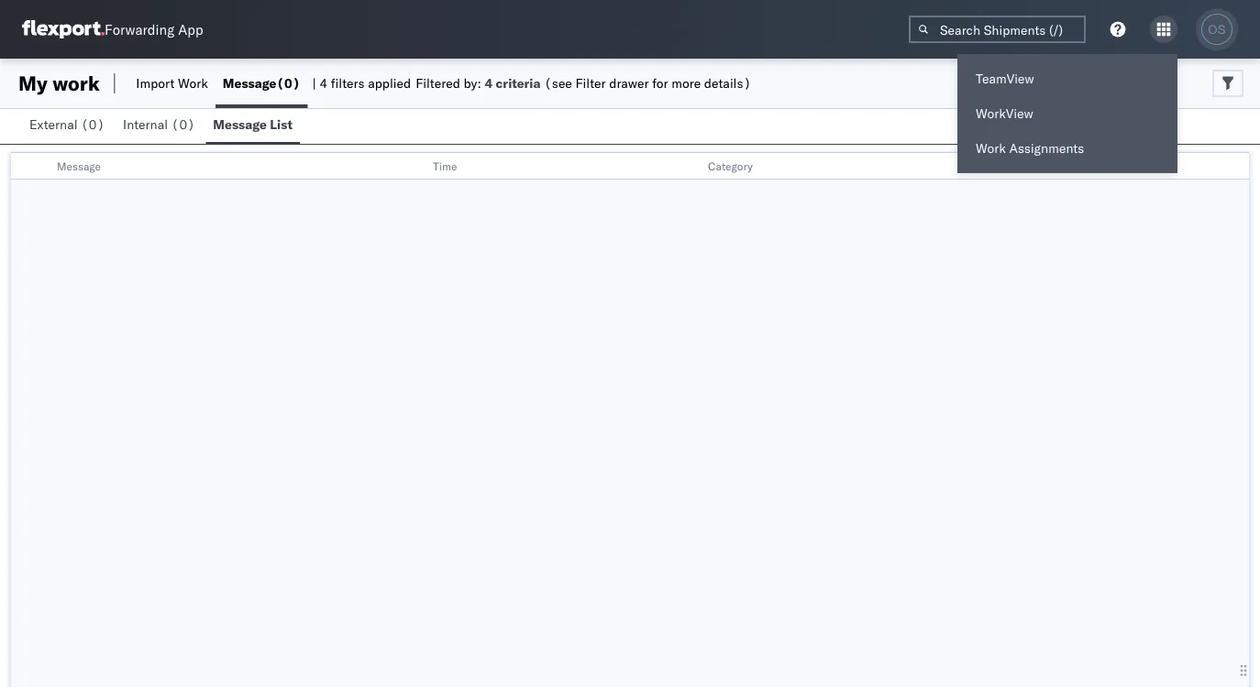 Task type: locate. For each thing, give the bounding box(es) containing it.
message for list
[[213, 116, 267, 133]]

item/shipment
[[1051, 159, 1126, 173]]

(0) for internal (0)
[[171, 116, 195, 133]]

1 horizontal spatial 4
[[485, 75, 493, 91]]

applied
[[368, 75, 411, 91]]

0 vertical spatial work
[[52, 71, 100, 96]]

filtered
[[416, 75, 460, 91]]

4 resize handle column header from the left
[[1227, 153, 1249, 181]]

work right 'import' on the top
[[178, 75, 208, 91]]

0 horizontal spatial 4
[[320, 75, 327, 91]]

0 horizontal spatial (0)
[[81, 116, 105, 133]]

os button
[[1196, 8, 1238, 50]]

internal
[[123, 116, 168, 133]]

app
[[178, 21, 203, 38]]

message list
[[213, 116, 293, 133]]

1 horizontal spatial (0)
[[171, 116, 195, 133]]

work up external (0)
[[52, 71, 100, 96]]

1 vertical spatial work
[[976, 140, 1006, 156]]

(0) right internal on the top left of page
[[171, 116, 195, 133]]

message list button
[[206, 108, 300, 144]]

message (0)
[[223, 75, 300, 91]]

4 right the by:
[[485, 75, 493, 91]]

resize handle column header
[[402, 153, 424, 181], [677, 153, 699, 181], [952, 153, 974, 181], [1227, 153, 1249, 181]]

0 horizontal spatial work
[[178, 75, 208, 91]]

|
[[312, 75, 316, 91]]

message
[[223, 75, 276, 91], [213, 116, 267, 133], [57, 159, 101, 173]]

category
[[708, 159, 753, 173]]

1 horizontal spatial work
[[1024, 159, 1048, 173]]

resize handle column header for time
[[677, 153, 699, 181]]

4 right | in the top of the page
[[320, 75, 327, 91]]

forwarding
[[105, 21, 174, 38]]

4
[[320, 75, 327, 91], [485, 75, 493, 91]]

import
[[136, 75, 175, 91]]

2 resize handle column header from the left
[[677, 153, 699, 181]]

message inside button
[[213, 116, 267, 133]]

work inside button
[[178, 75, 208, 91]]

(0) left | in the top of the page
[[276, 75, 300, 91]]

work up related at the right top of the page
[[976, 140, 1006, 156]]

for
[[652, 75, 668, 91]]

teamview
[[976, 71, 1034, 87]]

filter
[[575, 75, 606, 91]]

criteria
[[496, 75, 541, 91]]

work
[[178, 75, 208, 91], [976, 140, 1006, 156]]

my work
[[18, 71, 100, 96]]

work
[[52, 71, 100, 96], [1024, 159, 1048, 173]]

0 vertical spatial message
[[223, 75, 276, 91]]

by:
[[464, 75, 481, 91]]

(see
[[544, 75, 572, 91]]

message down external (0) button
[[57, 159, 101, 173]]

forwarding app link
[[22, 20, 203, 39]]

forwarding app
[[105, 21, 203, 38]]

my
[[18, 71, 48, 96]]

time
[[433, 159, 457, 173]]

(0) for message (0)
[[276, 75, 300, 91]]

external (0) button
[[22, 108, 116, 144]]

3 resize handle column header from the left
[[952, 153, 974, 181]]

0 horizontal spatial work
[[52, 71, 100, 96]]

2 4 from the left
[[485, 75, 493, 91]]

message left list
[[213, 116, 267, 133]]

drawer
[[609, 75, 649, 91]]

message up message list
[[223, 75, 276, 91]]

assignments
[[1009, 140, 1084, 156]]

(0) right external
[[81, 116, 105, 133]]

1 resize handle column header from the left
[[402, 153, 424, 181]]

2 vertical spatial message
[[57, 159, 101, 173]]

1 vertical spatial message
[[213, 116, 267, 133]]

workview
[[976, 105, 1033, 122]]

0 vertical spatial work
[[178, 75, 208, 91]]

1 vertical spatial work
[[1024, 159, 1048, 173]]

2 horizontal spatial (0)
[[276, 75, 300, 91]]

external (0)
[[29, 116, 105, 133]]

(0)
[[276, 75, 300, 91], [81, 116, 105, 133], [171, 116, 195, 133]]

work down the work assignments
[[1024, 159, 1048, 173]]



Task type: describe. For each thing, give the bounding box(es) containing it.
list
[[270, 116, 293, 133]]

| 4 filters applied filtered by: 4 criteria (see filter drawer for more details)
[[312, 75, 751, 91]]

Search Shipments (/) text field
[[909, 16, 1086, 43]]

work assignments
[[976, 140, 1084, 156]]

workview link
[[957, 96, 1177, 131]]

flexport. image
[[22, 20, 105, 39]]

resize handle column header for message
[[402, 153, 424, 181]]

more
[[672, 75, 701, 91]]

filters
[[331, 75, 365, 91]]

message for (0)
[[223, 75, 276, 91]]

import work button
[[129, 59, 215, 108]]

resize handle column header for related work item/shipment
[[1227, 153, 1249, 181]]

work assignments link
[[957, 131, 1177, 166]]

related
[[983, 159, 1021, 173]]

external
[[29, 116, 78, 133]]

import work
[[136, 75, 208, 91]]

teamview link
[[957, 61, 1177, 96]]

1 4 from the left
[[320, 75, 327, 91]]

internal (0)
[[123, 116, 195, 133]]

os
[[1208, 22, 1226, 36]]

resize handle column header for category
[[952, 153, 974, 181]]

work for my
[[52, 71, 100, 96]]

1 horizontal spatial work
[[976, 140, 1006, 156]]

related work item/shipment
[[983, 159, 1126, 173]]

work for related
[[1024, 159, 1048, 173]]

(0) for external (0)
[[81, 116, 105, 133]]

details)
[[704, 75, 751, 91]]

internal (0) button
[[116, 108, 206, 144]]



Task type: vqa. For each thing, say whether or not it's contained in the screenshot.
top Omkar Savant
no



